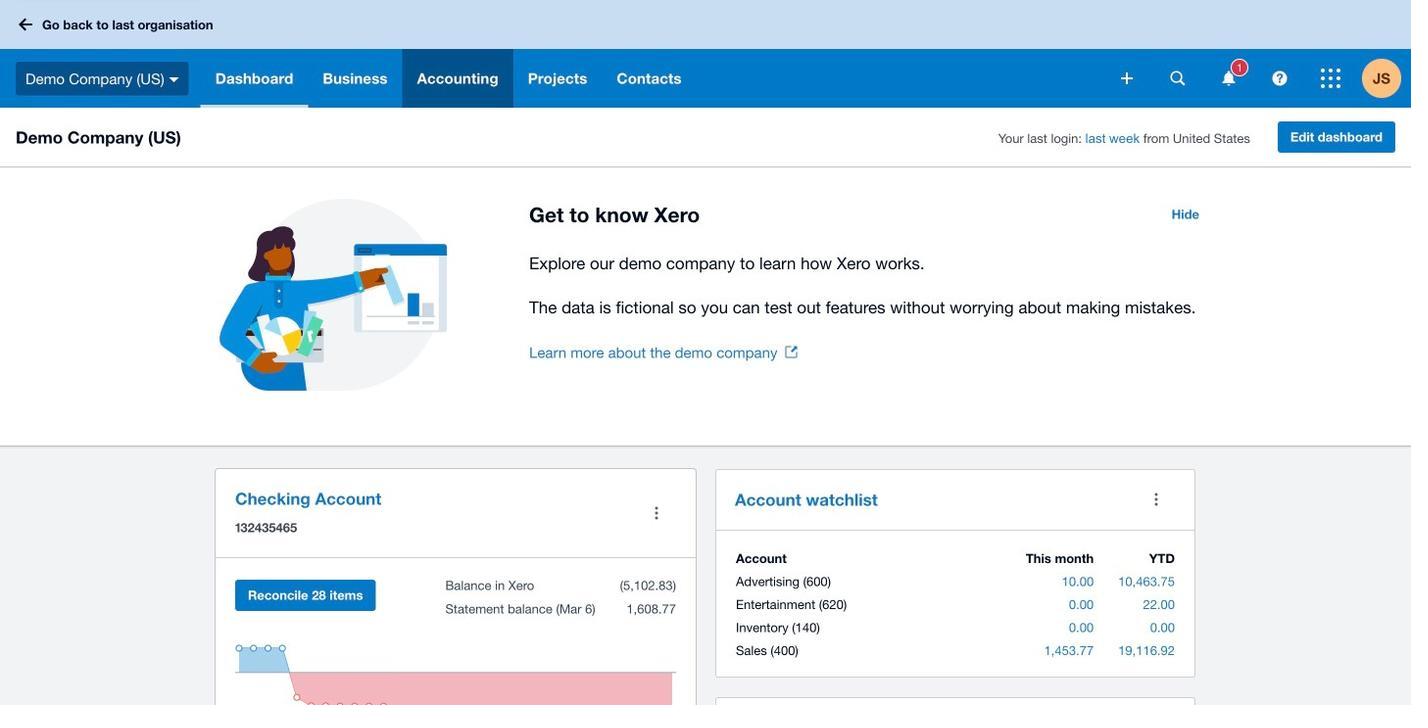 Task type: vqa. For each thing, say whether or not it's contained in the screenshot.
PINEHAVEN, within the Basket Case Shop 14 Ridgeway Mall, 500 River Road, Pinehaven, CA, 23456 shop@basketcase.co • 102 5556665
no



Task type: describe. For each thing, give the bounding box(es) containing it.
intro banner body element
[[529, 250, 1211, 321]]

manage menu toggle image
[[637, 494, 676, 533]]



Task type: locate. For each thing, give the bounding box(es) containing it.
0 horizontal spatial svg image
[[19, 18, 32, 31]]

svg image
[[19, 18, 32, 31], [1223, 71, 1235, 86], [169, 77, 179, 82]]

2 horizontal spatial svg image
[[1223, 71, 1235, 86]]

banner
[[0, 0, 1411, 108]]

1 horizontal spatial svg image
[[169, 77, 179, 82]]

svg image
[[1321, 69, 1341, 88], [1171, 71, 1185, 86], [1273, 71, 1287, 86], [1121, 73, 1133, 84]]



